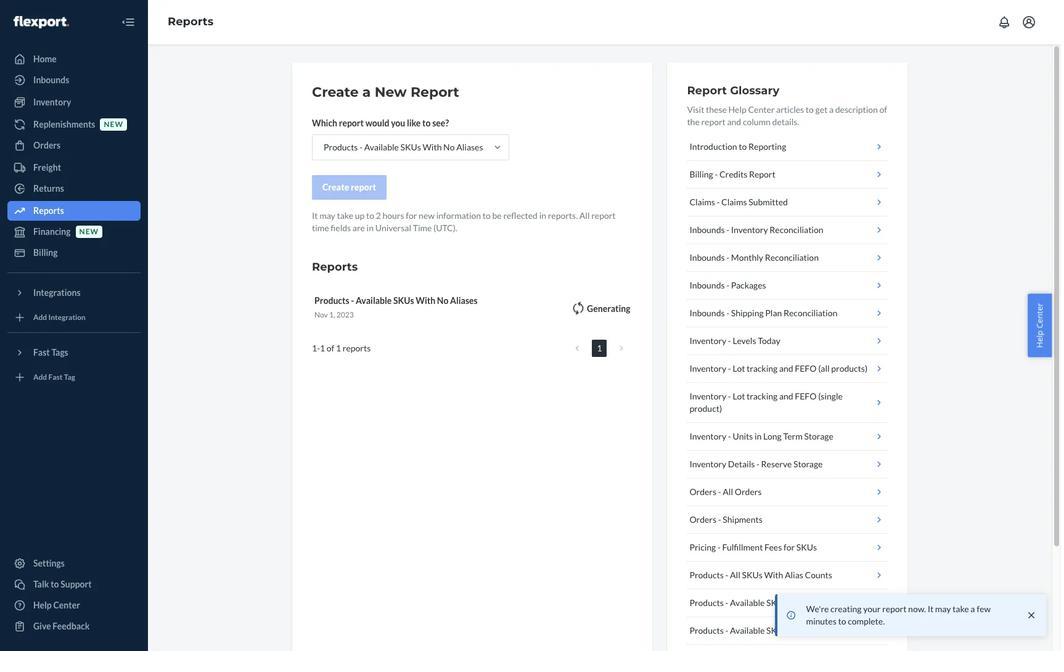 Task type: locate. For each thing, give the bounding box(es) containing it.
2 horizontal spatial new
[[419, 210, 435, 221]]

for
[[406, 210, 417, 221], [784, 542, 795, 553]]

storage right term
[[805, 431, 834, 442]]

which report would you like to see?
[[312, 118, 449, 128]]

financing
[[33, 226, 71, 237]]

all down fulfillment
[[730, 570, 741, 580]]

reports
[[168, 15, 214, 28], [33, 205, 64, 216], [312, 260, 358, 274]]

with for products - available skus with no aliases 'button'
[[789, 626, 808, 636]]

1 horizontal spatial a
[[830, 104, 834, 115]]

1 vertical spatial all
[[723, 487, 733, 497]]

2 horizontal spatial a
[[971, 604, 976, 614]]

reserve
[[762, 459, 792, 469]]

in left long at the right bottom
[[755, 431, 762, 442]]

- down claims - claims submitted
[[727, 225, 730, 235]]

counts right we're
[[830, 598, 857, 608]]

1 horizontal spatial products - available skus with no aliases
[[690, 626, 849, 636]]

tracking inside the inventory - lot tracking and fefo (single product)
[[747, 391, 778, 402]]

all inside 'button'
[[730, 570, 741, 580]]

orders - shipments
[[690, 514, 763, 525]]

orders up 'freight'
[[33, 140, 61, 151]]

1 claims from the left
[[690, 197, 715, 207]]

products inside products - all skus with alias counts 'button'
[[690, 570, 724, 580]]

create for create report
[[323, 182, 349, 192]]

and left the column
[[728, 117, 742, 127]]

1 vertical spatial alias
[[810, 598, 828, 608]]

with inside button
[[789, 598, 808, 608]]

few
[[977, 604, 991, 614]]

lot
[[733, 363, 745, 374], [733, 391, 745, 402]]

1 lot from the top
[[733, 363, 745, 374]]

for right fees
[[784, 542, 795, 553]]

inventory
[[33, 97, 71, 107], [731, 225, 768, 235], [690, 336, 727, 346], [690, 363, 727, 374], [690, 391, 727, 402], [690, 431, 727, 442], [690, 459, 727, 469]]

inventory inside inventory link
[[33, 97, 71, 107]]

report inside we're creating your report now. it may take a few minutes to complete.
[[883, 604, 907, 614]]

1 horizontal spatial claims
[[722, 197, 747, 207]]

inbounds up inbounds - packages
[[690, 252, 725, 263]]

reflected
[[504, 210, 538, 221]]

- down fulfillment
[[726, 570, 729, 580]]

2 lot from the top
[[733, 391, 745, 402]]

storage right reserve
[[794, 459, 823, 469]]

and inside visit these help center articles to get a description of the report and column details.
[[728, 117, 742, 127]]

reports link
[[168, 15, 214, 28], [7, 201, 141, 221]]

- down which report would you like to see?
[[360, 142, 363, 152]]

fefo left (all
[[795, 363, 817, 374]]

0 horizontal spatial center
[[53, 600, 80, 611]]

all inside button
[[723, 487, 733, 497]]

- down products - available skus with alias counts
[[726, 626, 729, 636]]

universal
[[375, 223, 411, 233]]

- for products - all skus with alias counts 'button'
[[726, 570, 729, 580]]

articles
[[777, 104, 804, 115]]

0 horizontal spatial may
[[320, 210, 335, 221]]

reconciliation down inbounds - packages "button"
[[784, 308, 838, 318]]

these
[[706, 104, 727, 115]]

fast tags
[[33, 347, 68, 358]]

inventory details - reserve storage
[[690, 459, 823, 469]]

create up which
[[312, 84, 359, 101]]

0 vertical spatial create
[[312, 84, 359, 101]]

in
[[540, 210, 547, 221], [367, 223, 374, 233], [755, 431, 762, 442]]

help center inside button
[[1035, 303, 1046, 348]]

inventory - levels today
[[690, 336, 781, 346]]

inbounds down home
[[33, 75, 69, 85]]

no
[[444, 142, 455, 152], [437, 295, 449, 306], [810, 626, 821, 636]]

lot down the inventory - levels today
[[733, 363, 745, 374]]

and inside the inventory - lot tracking and fefo (single product)
[[780, 391, 794, 402]]

we're creating your report now. it may take a few minutes to complete.
[[807, 604, 991, 627]]

alias down pricing - fulfillment fees for skus button at the bottom right of page
[[785, 570, 804, 580]]

0 vertical spatial storage
[[805, 431, 834, 442]]

1 vertical spatial reports
[[33, 205, 64, 216]]

open notifications image
[[997, 15, 1012, 30]]

1 horizontal spatial may
[[936, 604, 951, 614]]

to right like
[[423, 118, 431, 128]]

tracking inside 'button'
[[747, 363, 778, 374]]

2 tracking from the top
[[747, 391, 778, 402]]

1 vertical spatial aliases
[[450, 295, 478, 306]]

- for inventory - units in long term storage button
[[728, 431, 731, 442]]

0 horizontal spatial new
[[79, 227, 99, 237]]

0 horizontal spatial take
[[337, 210, 353, 221]]

report inside button
[[749, 169, 776, 180]]

- inside the inventory - lot tracking and fefo (single product)
[[728, 391, 731, 402]]

0 horizontal spatial claims
[[690, 197, 715, 207]]

- for the inventory - levels today button
[[728, 336, 731, 346]]

storage
[[805, 431, 834, 442], [794, 459, 823, 469]]

0 horizontal spatial it
[[312, 210, 318, 221]]

create for create a new report
[[312, 84, 359, 101]]

1 vertical spatial products - available skus with no aliases
[[690, 626, 849, 636]]

of right description
[[880, 104, 888, 115]]

2 vertical spatial center
[[53, 600, 80, 611]]

0 vertical spatial new
[[104, 120, 123, 129]]

inventory - units in long term storage
[[690, 431, 834, 442]]

new for financing
[[79, 227, 99, 237]]

alias for products - available skus with alias counts
[[810, 598, 828, 608]]

- up 2023
[[351, 295, 354, 306]]

term
[[784, 431, 803, 442]]

reconciliation down the claims - claims submitted button
[[770, 225, 824, 235]]

orders - all orders button
[[687, 479, 888, 506]]

1 vertical spatial counts
[[830, 598, 857, 608]]

up
[[355, 210, 365, 221]]

report down these
[[702, 117, 726, 127]]

2 vertical spatial new
[[79, 227, 99, 237]]

products for products - all skus with alias counts 'button'
[[690, 570, 724, 580]]

a right get
[[830, 104, 834, 115]]

inventory down the inventory - levels today
[[690, 363, 727, 374]]

description
[[836, 104, 878, 115]]

inventory up orders - all orders at the bottom right of the page
[[690, 459, 727, 469]]

inventory - lot tracking and fefo (all products)
[[690, 363, 868, 374]]

in right are
[[367, 223, 374, 233]]

lot up units
[[733, 391, 745, 402]]

chevron right image
[[620, 344, 624, 353]]

inventory inside inventory details - reserve storage button
[[690, 459, 727, 469]]

products inside products - available skus with no aliases 'button'
[[690, 626, 724, 636]]

settings link
[[7, 554, 141, 574]]

may right now.
[[936, 604, 951, 614]]

- down the inventory - levels today
[[728, 363, 731, 374]]

inventory inside inbounds - inventory reconciliation button
[[731, 225, 768, 235]]

billing inside button
[[690, 169, 714, 180]]

billing - credits report
[[690, 169, 776, 180]]

available down products - all skus with alias counts
[[730, 598, 765, 608]]

- left packages
[[727, 280, 730, 291]]

0 vertical spatial of
[[880, 104, 888, 115]]

1 horizontal spatial of
[[880, 104, 888, 115]]

1 vertical spatial and
[[780, 363, 794, 374]]

- inside "button"
[[727, 280, 730, 291]]

settings
[[33, 558, 65, 569]]

may inside it may take up to 2 hours for new information to be reflected in reports. all report time fields are in universal time (utc).
[[320, 210, 335, 221]]

lot inside the inventory - lot tracking and fefo (single product)
[[733, 391, 745, 402]]

a left few
[[971, 604, 976, 614]]

talk to support
[[33, 579, 92, 590]]

orders up pricing
[[690, 514, 717, 525]]

claims down credits
[[722, 197, 747, 207]]

1 vertical spatial no
[[437, 295, 449, 306]]

1 fefo from the top
[[795, 363, 817, 374]]

0 horizontal spatial alias
[[785, 570, 804, 580]]

- left monthly
[[727, 252, 730, 263]]

1 horizontal spatial in
[[540, 210, 547, 221]]

to down 'creating'
[[839, 616, 847, 627]]

aliases
[[457, 142, 483, 152], [450, 295, 478, 306], [823, 626, 849, 636]]

0 vertical spatial aliases
[[457, 142, 483, 152]]

0 vertical spatial reconciliation
[[770, 225, 824, 235]]

and down the inventory - levels today button
[[780, 363, 794, 374]]

1 vertical spatial help
[[1035, 331, 1046, 348]]

0 horizontal spatial report
[[411, 84, 460, 101]]

inbounds - inventory reconciliation
[[690, 225, 824, 235]]

0 horizontal spatial a
[[363, 84, 371, 101]]

to left be
[[483, 210, 491, 221]]

reports.
[[548, 210, 578, 221]]

a left "new" at the left top of the page
[[363, 84, 371, 101]]

reconciliation
[[770, 225, 824, 235], [765, 252, 819, 263], [784, 308, 838, 318]]

freight link
[[7, 158, 141, 178]]

available
[[364, 142, 399, 152], [356, 295, 392, 306], [730, 598, 765, 608], [730, 626, 765, 636]]

fefo inside 'button'
[[795, 363, 817, 374]]

- for inventory - lot tracking and fefo (single product) button
[[728, 391, 731, 402]]

0 vertical spatial tracking
[[747, 363, 778, 374]]

of
[[880, 104, 888, 115], [327, 343, 335, 354]]

0 horizontal spatial in
[[367, 223, 374, 233]]

1 vertical spatial create
[[323, 182, 349, 192]]

0 vertical spatial reports link
[[168, 15, 214, 28]]

new up the "orders" link
[[104, 120, 123, 129]]

1 horizontal spatial center
[[749, 104, 775, 115]]

inventory for inventory details - reserve storage
[[690, 459, 727, 469]]

report inside button
[[351, 182, 376, 192]]

new inside it may take up to 2 hours for new information to be reflected in reports. all report time fields are in universal time (utc).
[[419, 210, 435, 221]]

of inside visit these help center articles to get a description of the report and column details.
[[880, 104, 888, 115]]

- down billing - credits report
[[717, 197, 720, 207]]

introduction
[[690, 141, 738, 152]]

- right pricing
[[718, 542, 721, 553]]

available up the reports at the bottom of page
[[356, 295, 392, 306]]

inventory down product)
[[690, 431, 727, 442]]

available down which report would you like to see?
[[364, 142, 399, 152]]

alias inside products - all skus with alias counts 'button'
[[785, 570, 804, 580]]

2 vertical spatial all
[[730, 570, 741, 580]]

- left units
[[728, 431, 731, 442]]

1 1 from the left
[[312, 343, 317, 354]]

report inside it may take up to 2 hours for new information to be reflected in reports. all report time fields are in universal time (utc).
[[592, 210, 616, 221]]

- left the levels
[[728, 336, 731, 346]]

fulfillment
[[723, 542, 763, 553]]

(single
[[819, 391, 843, 402]]

0 vertical spatial center
[[749, 104, 775, 115]]

1 horizontal spatial new
[[104, 120, 123, 129]]

add for add fast tag
[[33, 373, 47, 382]]

lot inside inventory - lot tracking and fefo (all products) 'button'
[[733, 363, 745, 374]]

counts up we're
[[805, 570, 833, 580]]

for inside button
[[784, 542, 795, 553]]

it right now.
[[928, 604, 934, 614]]

products inside products - available skus with alias counts button
[[690, 598, 724, 608]]

it may take up to 2 hours for new information to be reflected in reports. all report time fields are in universal time (utc).
[[312, 210, 616, 233]]

products - available skus with no aliases down products - available skus with alias counts
[[690, 626, 849, 636]]

inbounds down inbounds - packages
[[690, 308, 725, 318]]

1 vertical spatial billing
[[33, 247, 58, 258]]

to
[[806, 104, 814, 115], [423, 118, 431, 128], [739, 141, 747, 152], [366, 210, 374, 221], [483, 210, 491, 221], [51, 579, 59, 590], [839, 616, 847, 627]]

1 vertical spatial add
[[33, 373, 47, 382]]

products - available skus with no aliases down you
[[324, 142, 483, 152]]

claims - claims submitted button
[[687, 189, 888, 217]]

tracking down 'today'
[[747, 363, 778, 374]]

to inside we're creating your report now. it may take a few minutes to complete.
[[839, 616, 847, 627]]

inventory up "replenishments"
[[33, 97, 71, 107]]

1 vertical spatial take
[[953, 604, 970, 614]]

in left reports.
[[540, 210, 547, 221]]

for up time
[[406, 210, 417, 221]]

tracking for (single
[[747, 391, 778, 402]]

inventory inside button
[[690, 336, 727, 346]]

your
[[864, 604, 881, 614]]

counts inside button
[[830, 598, 857, 608]]

- for inbounds - inventory reconciliation button
[[727, 225, 730, 235]]

2 horizontal spatial help
[[1035, 331, 1046, 348]]

billing down financing
[[33, 247, 58, 258]]

products - available skus with no aliases nov 1, 2023
[[315, 295, 478, 320]]

2 add from the top
[[33, 373, 47, 382]]

2 horizontal spatial in
[[755, 431, 762, 442]]

inbounds for inbounds - inventory reconciliation
[[690, 225, 725, 235]]

alias up minutes
[[810, 598, 828, 608]]

create inside button
[[323, 182, 349, 192]]

take inside it may take up to 2 hours for new information to be reflected in reports. all report time fields are in universal time (utc).
[[337, 210, 353, 221]]

fefo for (all
[[795, 363, 817, 374]]

for inside it may take up to 2 hours for new information to be reflected in reports. all report time fields are in universal time (utc).
[[406, 210, 417, 221]]

lot for inventory - lot tracking and fefo (single product)
[[733, 391, 745, 402]]

1 vertical spatial a
[[830, 104, 834, 115]]

0 vertical spatial products - available skus with no aliases
[[324, 142, 483, 152]]

0 horizontal spatial products - available skus with no aliases
[[324, 142, 483, 152]]

integrations
[[33, 287, 81, 298]]

- down products - all skus with alias counts
[[726, 598, 729, 608]]

2 1 from the left
[[320, 343, 325, 354]]

0 vertical spatial take
[[337, 210, 353, 221]]

- inside 'button'
[[719, 514, 722, 525]]

help center button
[[1029, 294, 1052, 357]]

to left reporting
[[739, 141, 747, 152]]

claims down billing - credits report
[[690, 197, 715, 207]]

new
[[104, 120, 123, 129], [419, 210, 435, 221], [79, 227, 99, 237]]

it up time
[[312, 210, 318, 221]]

1 tracking from the top
[[747, 363, 778, 374]]

inventory up product)
[[690, 391, 727, 402]]

inventory inside inventory - units in long term storage button
[[690, 431, 727, 442]]

inventory inside inventory - lot tracking and fefo (all products) 'button'
[[690, 363, 727, 374]]

0 vertical spatial for
[[406, 210, 417, 221]]

orders up orders - shipments
[[690, 487, 717, 497]]

- for orders - all orders button
[[719, 487, 722, 497]]

inbounds inside "button"
[[690, 280, 725, 291]]

inventory link
[[7, 93, 141, 112]]

0 horizontal spatial reports link
[[7, 201, 141, 221]]

create up fields
[[323, 182, 349, 192]]

tracking for (all
[[747, 363, 778, 374]]

1 vertical spatial may
[[936, 604, 951, 614]]

report
[[702, 117, 726, 127], [339, 118, 364, 128], [351, 182, 376, 192], [592, 210, 616, 221], [883, 604, 907, 614]]

all up orders - shipments
[[723, 487, 733, 497]]

2 vertical spatial and
[[780, 391, 794, 402]]

1 vertical spatial reconciliation
[[765, 252, 819, 263]]

nov
[[315, 310, 328, 320]]

talk to support button
[[7, 575, 141, 595]]

report right your
[[883, 604, 907, 614]]

2 horizontal spatial center
[[1035, 303, 1046, 329]]

1 link
[[592, 340, 607, 357]]

visit these help center articles to get a description of the report and column details.
[[687, 104, 888, 127]]

report up these
[[687, 84, 727, 97]]

- up inventory - units in long term storage
[[728, 391, 731, 402]]

1 vertical spatial of
[[327, 343, 335, 354]]

inventory - units in long term storage button
[[687, 423, 888, 451]]

0 vertical spatial billing
[[690, 169, 714, 180]]

returns
[[33, 183, 64, 194]]

all right reports.
[[580, 210, 590, 221]]

1 vertical spatial new
[[419, 210, 435, 221]]

0 vertical spatial alias
[[785, 570, 804, 580]]

1 vertical spatial tracking
[[747, 391, 778, 402]]

1 horizontal spatial take
[[953, 604, 970, 614]]

- left shipments
[[719, 514, 722, 525]]

inventory for inventory - levels today
[[690, 336, 727, 346]]

2 fefo from the top
[[795, 391, 817, 402]]

1 vertical spatial lot
[[733, 391, 745, 402]]

take
[[337, 210, 353, 221], [953, 604, 970, 614]]

1
[[312, 343, 317, 354], [320, 343, 325, 354], [336, 343, 341, 354], [597, 343, 602, 354]]

and down inventory - lot tracking and fefo (all products) 'button' at the bottom
[[780, 391, 794, 402]]

chevron left image
[[576, 344, 579, 353]]

1 vertical spatial for
[[784, 542, 795, 553]]

0 vertical spatial counts
[[805, 570, 833, 580]]

1 add from the top
[[33, 313, 47, 322]]

available inside products - available skus with alias counts button
[[730, 598, 765, 608]]

and for inventory - lot tracking and fefo (single product)
[[780, 391, 794, 402]]

- inside button
[[728, 336, 731, 346]]

2 vertical spatial reconciliation
[[784, 308, 838, 318]]

report for billing - credits report
[[749, 169, 776, 180]]

1 vertical spatial in
[[367, 223, 374, 233]]

inventory inside the inventory - lot tracking and fefo (single product)
[[690, 391, 727, 402]]

counts inside 'button'
[[805, 570, 833, 580]]

may up time
[[320, 210, 335, 221]]

- for products - available skus with no aliases 'button'
[[726, 626, 729, 636]]

fefo inside the inventory - lot tracking and fefo (single product)
[[795, 391, 817, 402]]

skus inside products - available skus with alias counts button
[[767, 598, 787, 608]]

home
[[33, 54, 57, 64]]

take up fields
[[337, 210, 353, 221]]

1 horizontal spatial for
[[784, 542, 795, 553]]

inventory - lot tracking and fefo (single product)
[[690, 391, 843, 414]]

orders inside orders - shipments 'button'
[[690, 514, 717, 525]]

fefo left the (single
[[795, 391, 817, 402]]

to left get
[[806, 104, 814, 115]]

0 vertical spatial and
[[728, 117, 742, 127]]

skus
[[401, 142, 421, 152], [394, 295, 414, 306], [797, 542, 817, 553], [742, 570, 763, 580], [767, 598, 787, 608], [767, 626, 787, 636]]

1 horizontal spatial it
[[928, 604, 934, 614]]

inbounds for inbounds - shipping plan reconciliation
[[690, 308, 725, 318]]

report up see?
[[411, 84, 460, 101]]

1 horizontal spatial alias
[[810, 598, 828, 608]]

0 vertical spatial help
[[729, 104, 747, 115]]

0 horizontal spatial for
[[406, 210, 417, 221]]

1 vertical spatial center
[[1035, 303, 1046, 329]]

no inside products - available skus with no aliases nov 1, 2023
[[437, 295, 449, 306]]

2 vertical spatial in
[[755, 431, 762, 442]]

and inside 'button'
[[780, 363, 794, 374]]

0 vertical spatial fast
[[33, 347, 50, 358]]

center inside button
[[1035, 303, 1046, 329]]

inventory left the levels
[[690, 336, 727, 346]]

add down "fast tags"
[[33, 373, 47, 382]]

tracking
[[747, 363, 778, 374], [747, 391, 778, 402]]

1 horizontal spatial billing
[[690, 169, 714, 180]]

inbounds - inventory reconciliation button
[[687, 217, 888, 244]]

0 vertical spatial all
[[580, 210, 590, 221]]

0 vertical spatial in
[[540, 210, 547, 221]]

create a new report
[[312, 84, 460, 101]]

0 vertical spatial fefo
[[795, 363, 817, 374]]

inbounds down claims - claims submitted
[[690, 225, 725, 235]]

available down products - available skus with alias counts
[[730, 626, 765, 636]]

details
[[728, 459, 755, 469]]

report right reports.
[[592, 210, 616, 221]]

inbounds left packages
[[690, 280, 725, 291]]

creating
[[831, 604, 862, 614]]

fast left tag
[[48, 373, 63, 382]]

counts
[[805, 570, 833, 580], [830, 598, 857, 608]]

- inside button
[[715, 169, 718, 180]]

alias inside products - available skus with alias counts button
[[810, 598, 828, 608]]

1 vertical spatial help center
[[33, 600, 80, 611]]

fast left tags
[[33, 347, 50, 358]]

inbounds for inbounds - monthly reconciliation
[[690, 252, 725, 263]]

a inside visit these help center articles to get a description of the report and column details.
[[830, 104, 834, 115]]

report down reporting
[[749, 169, 776, 180]]

orders inside the "orders" link
[[33, 140, 61, 151]]

1 horizontal spatial help
[[729, 104, 747, 115]]

2 vertical spatial a
[[971, 604, 976, 614]]

a
[[363, 84, 371, 101], [830, 104, 834, 115], [971, 604, 976, 614]]

- for orders - shipments 'button'
[[719, 514, 722, 525]]

products
[[324, 142, 358, 152], [315, 295, 350, 306], [690, 570, 724, 580], [690, 598, 724, 608], [690, 626, 724, 636]]

1 vertical spatial fefo
[[795, 391, 817, 402]]

inventory up monthly
[[731, 225, 768, 235]]

0 vertical spatial reports
[[168, 15, 214, 28]]

add left integration at top
[[33, 313, 47, 322]]

take left few
[[953, 604, 970, 614]]

- up orders - shipments
[[719, 487, 722, 497]]

orders
[[33, 140, 61, 151], [690, 487, 717, 497], [735, 487, 762, 497], [690, 514, 717, 525]]

2 vertical spatial no
[[810, 626, 821, 636]]

1 vertical spatial reports link
[[7, 201, 141, 221]]

reconciliation down inbounds - inventory reconciliation button
[[765, 252, 819, 263]]

to right talk
[[51, 579, 59, 590]]

inbounds for inbounds
[[33, 75, 69, 85]]

0 vertical spatial add
[[33, 313, 47, 322]]

may inside we're creating your report now. it may take a few minutes to complete.
[[936, 604, 951, 614]]

2 vertical spatial aliases
[[823, 626, 849, 636]]

- left credits
[[715, 169, 718, 180]]



Task type: describe. For each thing, give the bounding box(es) containing it.
billing link
[[7, 243, 141, 263]]

new
[[375, 84, 407, 101]]

information
[[437, 210, 481, 221]]

open account menu image
[[1022, 15, 1037, 30]]

feedback
[[53, 621, 90, 632]]

- right details
[[757, 459, 760, 469]]

packages
[[731, 280, 767, 291]]

inventory - lot tracking and fefo (all products) button
[[687, 355, 888, 383]]

orders - all orders
[[690, 487, 762, 497]]

take inside we're creating your report now. it may take a few minutes to complete.
[[953, 604, 970, 614]]

0 horizontal spatial help center
[[33, 600, 80, 611]]

skus inside pricing - fulfillment fees for skus button
[[797, 542, 817, 553]]

2 claims from the left
[[722, 197, 747, 207]]

all for products
[[730, 570, 741, 580]]

center inside visit these help center articles to get a description of the report and column details.
[[749, 104, 775, 115]]

introduction to reporting
[[690, 141, 787, 152]]

help center link
[[7, 596, 141, 616]]

available inside products - available skus with no aliases 'button'
[[730, 626, 765, 636]]

with inside products - available skus with no aliases nov 1, 2023
[[416, 295, 436, 306]]

pricing - fulfillment fees for skus
[[690, 542, 817, 553]]

aliases inside products - available skus with no aliases nov 1, 2023
[[450, 295, 478, 306]]

minutes
[[807, 616, 837, 627]]

in inside button
[[755, 431, 762, 442]]

0 horizontal spatial reports
[[33, 205, 64, 216]]

inbounds - shipping plan reconciliation button
[[687, 300, 888, 328]]

orders up shipments
[[735, 487, 762, 497]]

0 horizontal spatial help
[[33, 600, 52, 611]]

help inside visit these help center articles to get a description of the report and column details.
[[729, 104, 747, 115]]

available inside products - available skus with no aliases nov 1, 2023
[[356, 295, 392, 306]]

to left 2
[[366, 210, 374, 221]]

plan
[[766, 308, 782, 318]]

0 vertical spatial no
[[444, 142, 455, 152]]

reporting
[[749, 141, 787, 152]]

give feedback
[[33, 621, 90, 632]]

today
[[758, 336, 781, 346]]

- for the claims - claims submitted button
[[717, 197, 720, 207]]

- for products - available skus with alias counts button
[[726, 598, 729, 608]]

inbounds - packages
[[690, 280, 767, 291]]

aliases inside 'button'
[[823, 626, 849, 636]]

inventory details - reserve storage button
[[687, 451, 888, 479]]

inventory for inventory
[[33, 97, 71, 107]]

lot for inventory - lot tracking and fefo (all products)
[[733, 363, 745, 374]]

close navigation image
[[121, 15, 136, 30]]

add integration link
[[7, 308, 141, 328]]

- down nov
[[317, 343, 320, 354]]

product)
[[690, 403, 722, 414]]

tag
[[64, 373, 75, 382]]

- for inbounds - monthly reconciliation button
[[727, 252, 730, 263]]

counts for products - available skus with alias counts
[[830, 598, 857, 608]]

time
[[312, 223, 329, 233]]

products inside products - available skus with no aliases nov 1, 2023
[[315, 295, 350, 306]]

it inside we're creating your report now. it may take a few minutes to complete.
[[928, 604, 934, 614]]

a inside we're creating your report now. it may take a few minutes to complete.
[[971, 604, 976, 614]]

billing for billing
[[33, 247, 58, 258]]

3 1 from the left
[[336, 343, 341, 354]]

freight
[[33, 162, 61, 173]]

products)
[[832, 363, 868, 374]]

long
[[764, 431, 782, 442]]

all for orders
[[723, 487, 733, 497]]

get
[[816, 104, 828, 115]]

with for products - available skus with alias counts button
[[789, 598, 808, 608]]

submitted
[[749, 197, 788, 207]]

flexport logo image
[[14, 16, 69, 28]]

orders for orders
[[33, 140, 61, 151]]

no inside 'button'
[[810, 626, 821, 636]]

1 horizontal spatial reports
[[168, 15, 214, 28]]

- inside products - available skus with no aliases nov 1, 2023
[[351, 295, 354, 306]]

add fast tag link
[[7, 368, 141, 387]]

which
[[312, 118, 337, 128]]

alias for products - all skus with alias counts
[[785, 570, 804, 580]]

- for pricing - fulfillment fees for skus button at the bottom right of page
[[718, 542, 721, 553]]

1 vertical spatial fast
[[48, 373, 63, 382]]

4 1 from the left
[[597, 343, 602, 354]]

inventory for inventory - units in long term storage
[[690, 431, 727, 442]]

time
[[413, 223, 432, 233]]

billing for billing - credits report
[[690, 169, 714, 180]]

reconciliation for inbounds - monthly reconciliation
[[765, 252, 819, 263]]

products - all skus with alias counts
[[690, 570, 833, 580]]

shipments
[[723, 514, 763, 525]]

close toast image
[[1026, 609, 1038, 622]]

new for replenishments
[[104, 120, 123, 129]]

add integration
[[33, 313, 86, 322]]

tags
[[51, 347, 68, 358]]

products for products - available skus with alias counts button
[[690, 598, 724, 608]]

skus inside products - all skus with alias counts 'button'
[[742, 570, 763, 580]]

reconciliation for inbounds - inventory reconciliation
[[770, 225, 824, 235]]

home link
[[7, 49, 141, 69]]

add fast tag
[[33, 373, 75, 382]]

- for inventory - lot tracking and fefo (all products) 'button' at the bottom
[[728, 363, 731, 374]]

skus inside products - available skus with no aliases 'button'
[[767, 626, 787, 636]]

inventory - lot tracking and fefo (single product) button
[[687, 383, 888, 423]]

products - available skus with no aliases inside 'button'
[[690, 626, 849, 636]]

report inside visit these help center articles to get a description of the report and column details.
[[702, 117, 726, 127]]

generating
[[587, 304, 631, 314]]

- for inbounds - packages "button"
[[727, 280, 730, 291]]

we're
[[807, 604, 829, 614]]

the
[[687, 117, 700, 127]]

orders - shipments button
[[687, 506, 888, 534]]

billing - credits report button
[[687, 161, 888, 189]]

products - available skus with alias counts
[[690, 598, 857, 608]]

orders for orders - shipments
[[690, 514, 717, 525]]

fees
[[765, 542, 782, 553]]

and for inventory - lot tracking and fefo (all products)
[[780, 363, 794, 374]]

- for inbounds - shipping plan reconciliation button
[[727, 308, 730, 318]]

with for products - all skus with alias counts 'button'
[[765, 570, 784, 580]]

glossary
[[730, 84, 780, 97]]

- for billing - credits report button
[[715, 169, 718, 180]]

it inside it may take up to 2 hours for new information to be reflected in reports. all report time fields are in universal time (utc).
[[312, 210, 318, 221]]

products - available skus with alias counts button
[[687, 590, 888, 617]]

be
[[493, 210, 502, 221]]

help inside button
[[1035, 331, 1046, 348]]

2023
[[337, 310, 354, 320]]

inventory for inventory - lot tracking and fefo (all products)
[[690, 363, 727, 374]]

see?
[[433, 118, 449, 128]]

fefo for (single
[[795, 391, 817, 402]]

now.
[[909, 604, 926, 614]]

inventory - levels today button
[[687, 328, 888, 355]]

report glossary
[[687, 84, 780, 97]]

1 horizontal spatial report
[[687, 84, 727, 97]]

to inside button
[[51, 579, 59, 590]]

1 horizontal spatial reports link
[[168, 15, 214, 28]]

skus inside products - available skus with no aliases nov 1, 2023
[[394, 295, 414, 306]]

report for create a new report
[[411, 84, 460, 101]]

2
[[376, 210, 381, 221]]

integration
[[48, 313, 86, 322]]

all inside it may take up to 2 hours for new information to be reflected in reports. all report time fields are in universal time (utc).
[[580, 210, 590, 221]]

fast inside dropdown button
[[33, 347, 50, 358]]

shipping
[[731, 308, 764, 318]]

visit
[[687, 104, 705, 115]]

to inside visit these help center articles to get a description of the report and column details.
[[806, 104, 814, 115]]

0 horizontal spatial of
[[327, 343, 335, 354]]

inbounds for inbounds - packages
[[690, 280, 725, 291]]

1 vertical spatial storage
[[794, 459, 823, 469]]

units
[[733, 431, 753, 442]]

column
[[743, 117, 771, 127]]

give feedback button
[[7, 617, 141, 637]]

give
[[33, 621, 51, 632]]

1,
[[329, 310, 335, 320]]

support
[[61, 579, 92, 590]]

2 horizontal spatial reports
[[312, 260, 358, 274]]

pricing
[[690, 542, 716, 553]]

products for products - available skus with no aliases 'button'
[[690, 626, 724, 636]]

add for add integration
[[33, 313, 47, 322]]

orders for orders - all orders
[[690, 487, 717, 497]]

are
[[353, 223, 365, 233]]

to inside button
[[739, 141, 747, 152]]

inventory for inventory - lot tracking and fefo (single product)
[[690, 391, 727, 402]]

counts for products - all skus with alias counts
[[805, 570, 833, 580]]

report left would
[[339, 118, 364, 128]]

create report button
[[312, 175, 387, 200]]

inbounds - packages button
[[687, 272, 888, 300]]

pricing - fulfillment fees for skus button
[[687, 534, 888, 562]]

replenishments
[[33, 119, 95, 130]]

credits
[[720, 169, 748, 180]]



Task type: vqa. For each thing, say whether or not it's contained in the screenshot.
SKU
no



